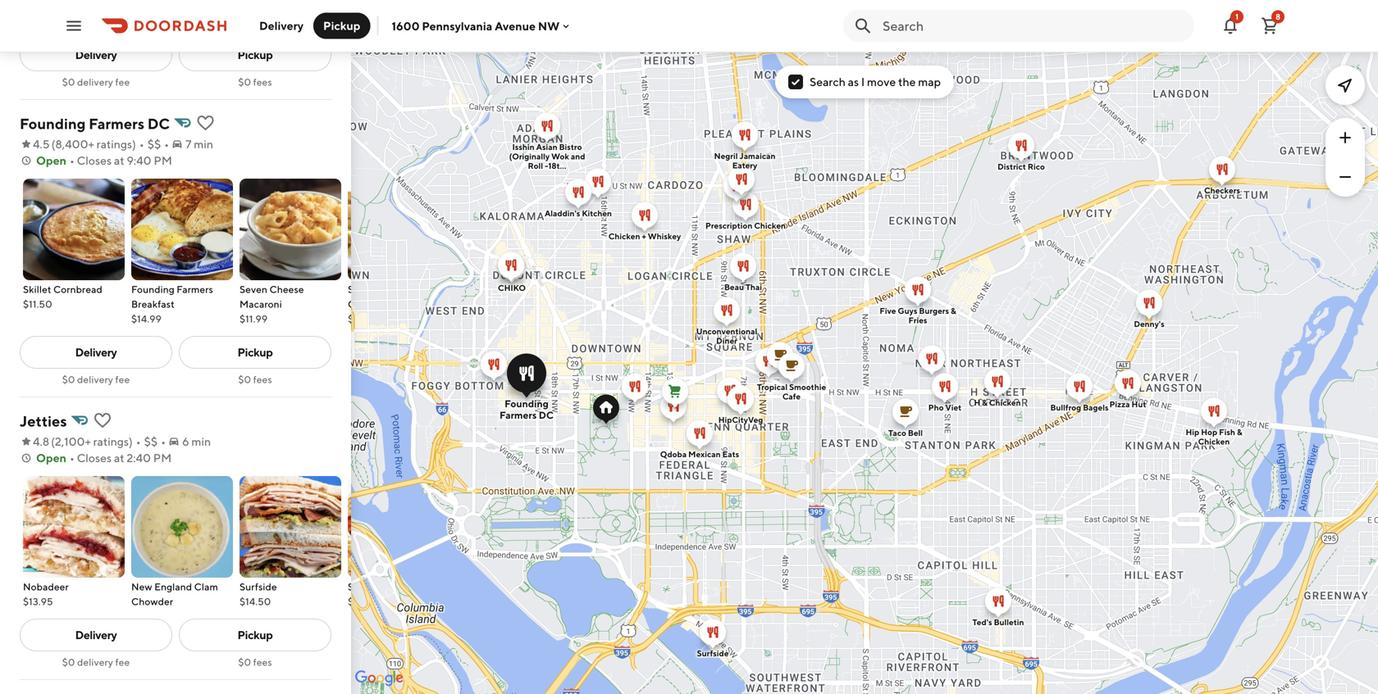 Task type: vqa. For each thing, say whether or not it's contained in the screenshot.
Aladdin's
yes



Task type: locate. For each thing, give the bounding box(es) containing it.
at
[[114, 154, 124, 167], [114, 452, 124, 465]]

pickup link
[[179, 39, 331, 71], [179, 336, 331, 369], [179, 619, 331, 652]]

diner
[[716, 336, 738, 346], [716, 336, 738, 346]]

delivery link down the $14.99
[[20, 336, 172, 369]]

prescription
[[706, 221, 753, 231], [706, 221, 753, 231]]

0 vertical spatial • $$
[[139, 137, 161, 151]]

$0 up jetties
[[62, 374, 75, 386]]

surfside $14.50
[[240, 582, 277, 608]]

tropical smoothie cafe
[[757, 383, 826, 402], [757, 383, 826, 402]]

0 vertical spatial )
[[132, 137, 136, 151]]

Search as I move the map checkbox
[[789, 75, 803, 89]]

min right 7
[[194, 137, 213, 151]]

pizza
[[1110, 400, 1130, 409], [1110, 400, 1130, 409]]

fees for jetties
[[253, 657, 272, 669]]

new england clam chowder image
[[131, 477, 233, 578]]

1 vertical spatial pm
[[153, 452, 172, 465]]

qdoba
[[660, 450, 687, 459], [660, 450, 687, 459]]

$0 delivery fee
[[62, 76, 130, 88], [62, 374, 130, 386], [62, 657, 130, 669]]

$0 fees
[[238, 76, 272, 88], [238, 374, 272, 386], [238, 657, 272, 669]]

6
[[182, 435, 189, 449]]

2 $0 delivery fee from the top
[[62, 374, 130, 386]]

and
[[571, 152, 585, 161], [571, 152, 585, 161]]

0 vertical spatial $0 delivery fee
[[62, 76, 130, 88]]

•
[[139, 137, 144, 151], [164, 137, 169, 151], [70, 154, 75, 167], [136, 435, 141, 449], [161, 435, 166, 449], [70, 452, 75, 465]]

fees down $11.99
[[253, 374, 272, 386]]

closes for founding farmers dc
[[77, 154, 112, 167]]

0 horizontal spatial click to add this store to your saved list image
[[93, 411, 113, 431]]

h & chicken
[[974, 398, 1021, 408], [974, 398, 1021, 408]]

-
[[545, 161, 548, 171], [545, 161, 548, 171]]

2 pickup link from the top
[[179, 336, 331, 369]]

1 vertical spatial delivery link
[[20, 336, 172, 369]]

2 vertical spatial $0 delivery fee
[[62, 657, 130, 669]]

$13.95 down nobadeer
[[23, 597, 53, 608]]

chicken inside "southern fried chicken & waffles $21.50"
[[348, 299, 386, 310]]

1 at from the top
[[114, 154, 124, 167]]

notification bell image
[[1221, 16, 1241, 36]]

1 vertical spatial click to add this store to your saved list image
[[93, 411, 113, 431]]

i
[[861, 75, 865, 89]]

closes down ( 2,100+ ratings )
[[77, 452, 112, 465]]

(
[[51, 137, 55, 151], [51, 435, 55, 449]]

0 vertical spatial at
[[114, 154, 124, 167]]

district
[[998, 162, 1026, 171], [998, 162, 1026, 171]]

0 vertical spatial fee
[[115, 76, 130, 88]]

1 vertical spatial • $$
[[136, 435, 158, 449]]

zoom out image
[[1336, 167, 1355, 187]]

jamaican
[[740, 151, 776, 161], [740, 151, 776, 161]]

2 closes from the top
[[77, 452, 112, 465]]

skillet cornbread $11.50
[[23, 284, 102, 310]]

3 delivery from the top
[[77, 657, 113, 669]]

2 vertical spatial fee
[[115, 657, 130, 669]]

( for jetties
[[51, 435, 55, 449]]

new england clam chowder
[[131, 582, 218, 608]]

2:40
[[127, 452, 151, 465]]

isshin asian bistro (originally wok and roll  -18t...
[[509, 142, 585, 171], [509, 142, 585, 171]]

3 pickup link from the top
[[179, 619, 331, 652]]

new
[[131, 582, 152, 593]]

1
[[1236, 12, 1239, 21]]

1 vertical spatial $0 delivery fee
[[62, 374, 130, 386]]

beau thai
[[724, 283, 762, 292], [724, 283, 762, 292]]

2 $0 fees from the top
[[238, 374, 272, 386]]

1 vertical spatial closes
[[77, 452, 112, 465]]

7
[[186, 137, 192, 151]]

at for founding farmers dc
[[114, 154, 124, 167]]

( right 4.5
[[51, 137, 55, 151]]

bullfrog
[[1051, 403, 1082, 413], [1051, 403, 1082, 413]]

1 horizontal spatial click to add this store to your saved list image
[[196, 113, 216, 133]]

move
[[867, 75, 896, 89]]

chiko
[[498, 283, 526, 293], [498, 283, 526, 293]]

hipcityveg
[[719, 416, 763, 425], [719, 416, 763, 425]]

founding farmers breakfast $14.99
[[131, 284, 213, 325]]

0 vertical spatial open
[[36, 154, 66, 167]]

1 $0 fees from the top
[[238, 76, 272, 88]]

2 $13.95 from the left
[[348, 597, 378, 608]]

1600
[[392, 19, 420, 33]]

2 fees from the top
[[253, 374, 272, 386]]

0 vertical spatial pickup link
[[179, 39, 331, 71]]

thai
[[746, 283, 762, 292], [746, 283, 762, 292]]

( right the 4.8
[[51, 435, 55, 449]]

1 vertical spatial (
[[51, 435, 55, 449]]

founding
[[20, 115, 86, 133], [131, 284, 175, 295], [505, 398, 549, 410], [505, 398, 549, 410]]

1 delivery link from the top
[[20, 39, 172, 71]]

1 vertical spatial )
[[129, 435, 133, 449]]

nobadeer $13.95
[[23, 582, 69, 608]]

breakfast
[[131, 299, 175, 310]]

3 fee from the top
[[115, 657, 130, 669]]

0 vertical spatial $$
[[147, 137, 161, 151]]

0 horizontal spatial $13.95
[[23, 597, 53, 608]]

pm right 2:40
[[153, 452, 172, 465]]

ratings for founding farmers dc
[[97, 137, 132, 151]]

0 vertical spatial ratings
[[97, 137, 132, 151]]

18t...
[[548, 161, 567, 171], [548, 161, 567, 171]]

pho viet
[[929, 403, 962, 413], [929, 403, 962, 413]]

min right 6
[[192, 435, 211, 449]]

1 vertical spatial at
[[114, 452, 124, 465]]

viet
[[946, 403, 962, 413], [946, 403, 962, 413]]

$0 down delivery button in the left of the page
[[238, 76, 251, 88]]

2 vertical spatial $0 fees
[[238, 657, 272, 669]]

$0 down $11.99
[[238, 374, 251, 386]]

0 vertical spatial $0 fees
[[238, 76, 272, 88]]

aladdin's
[[545, 209, 580, 218], [545, 209, 580, 218]]

checkers
[[1205, 186, 1241, 195], [1205, 186, 1241, 195]]

skillet cornbread image
[[23, 179, 125, 281]]

pickup right delivery button in the left of the page
[[323, 19, 361, 32]]

3 $0 delivery fee from the top
[[62, 657, 130, 669]]

2 vertical spatial pickup link
[[179, 619, 331, 652]]

new england clam chowder button
[[131, 477, 233, 610]]

pickup link for jetties
[[179, 619, 331, 652]]

1 horizontal spatial $13.95
[[348, 597, 378, 608]]

open for founding farmers dc
[[36, 154, 66, 167]]

delivery link down 'open menu' image
[[20, 39, 172, 71]]

recenter the map image
[[1336, 75, 1355, 95]]

open down the 4.8
[[36, 452, 66, 465]]

pm
[[154, 154, 172, 167], [153, 452, 172, 465]]

• $$ up 2:40
[[136, 435, 158, 449]]

surfside image
[[240, 477, 341, 578]]

ratings up the open • closes at 9:40 pm
[[97, 137, 132, 151]]

$$ up 9:40
[[147, 137, 161, 151]]

+
[[642, 232, 646, 241], [642, 232, 646, 241]]

min
[[194, 137, 213, 151], [192, 435, 211, 449]]

1 pickup link from the top
[[179, 39, 331, 71]]

0 vertical spatial delivery
[[77, 76, 113, 88]]

click to add this store to your saved list image up ( 2,100+ ratings )
[[93, 411, 113, 431]]

$0 fees down $14.50
[[238, 657, 272, 669]]

fish
[[1219, 428, 1236, 437], [1219, 428, 1236, 437]]

at left 9:40
[[114, 154, 124, 167]]

1 open from the top
[[36, 154, 66, 167]]

1 vertical spatial ratings
[[93, 435, 129, 449]]

wok
[[551, 152, 569, 161], [551, 152, 569, 161]]

prescription chicken
[[706, 221, 786, 231], [706, 221, 786, 231]]

hop
[[1201, 428, 1218, 437], [1201, 428, 1218, 437]]

delivery inside delivery button
[[259, 19, 304, 32]]

$0 fees for founding farmers dc
[[238, 374, 272, 386]]

1 vertical spatial $$
[[144, 435, 158, 449]]

1 vertical spatial open
[[36, 452, 66, 465]]

• $$ for founding farmers dc
[[139, 137, 161, 151]]

2 vertical spatial delivery
[[77, 657, 113, 669]]

$0 fees down $11.99
[[238, 374, 272, 386]]

$$ for jetties
[[144, 435, 158, 449]]

1 vertical spatial fees
[[253, 374, 272, 386]]

2 ( from the top
[[51, 435, 55, 449]]

surfside
[[240, 582, 277, 593], [697, 649, 729, 659], [697, 649, 729, 659]]

) up 9:40
[[132, 137, 136, 151]]

2 fee from the top
[[115, 374, 130, 386]]

6 min
[[182, 435, 211, 449]]

guys
[[898, 306, 918, 316], [898, 306, 918, 316]]

3 delivery link from the top
[[20, 619, 172, 652]]

) for jetties
[[129, 435, 133, 449]]

7 min
[[186, 137, 213, 151]]

min for founding farmers dc
[[194, 137, 213, 151]]

chowder
[[131, 597, 173, 608]]

nobadeer
[[23, 582, 69, 593]]

$$
[[147, 137, 161, 151], [144, 435, 158, 449]]

kitchen
[[582, 209, 612, 218], [582, 209, 612, 218]]

0 vertical spatial pm
[[154, 154, 172, 167]]

closes down ( 8,400+ ratings )
[[77, 154, 112, 167]]

1 ( from the top
[[51, 137, 55, 151]]

pennsylvania
[[422, 19, 492, 33]]

• left 7
[[164, 137, 169, 151]]

$$ up 2:40
[[144, 435, 158, 449]]

1 vertical spatial fee
[[115, 374, 130, 386]]

1 vertical spatial delivery
[[77, 374, 113, 386]]

hip hop fish & chicken
[[1186, 428, 1243, 447], [1186, 428, 1243, 447]]

smoothie
[[789, 383, 826, 392], [789, 383, 826, 392]]

3 fees from the top
[[253, 657, 272, 669]]

fries
[[909, 316, 928, 325], [909, 316, 928, 325]]

2 at from the top
[[114, 452, 124, 465]]

3 $0 fees from the top
[[238, 657, 272, 669]]

1 fees from the top
[[253, 76, 272, 88]]

2 vertical spatial delivery link
[[20, 619, 172, 652]]

map
[[918, 75, 941, 89]]

fees
[[253, 76, 272, 88], [253, 374, 272, 386], [253, 657, 272, 669]]

1600 pennsylvania avenue nw button
[[392, 19, 573, 33]]

fees down delivery button in the left of the page
[[253, 76, 272, 88]]

founding inside "founding farmers breakfast $14.99"
[[131, 284, 175, 295]]

mexican
[[689, 450, 721, 459], [689, 450, 721, 459]]

open menu image
[[64, 16, 84, 36]]

pickup down $14.50
[[238, 629, 273, 642]]

open down 4.5
[[36, 154, 66, 167]]

0 vertical spatial closes
[[77, 154, 112, 167]]

seven
[[240, 284, 268, 295]]

$0 down $14.50
[[238, 657, 251, 669]]

southern
[[348, 284, 390, 295]]

seven cheese macaroni image
[[240, 179, 341, 281]]

1 closes from the top
[[77, 154, 112, 167]]

click to add this store to your saved list image
[[196, 113, 216, 133], [93, 411, 113, 431]]

pm right 9:40
[[154, 154, 172, 167]]

delivery link down nobadeer $13.95
[[20, 619, 172, 652]]

bagels
[[1083, 403, 1109, 413], [1083, 403, 1109, 413]]

2 delivery link from the top
[[20, 336, 172, 369]]

0 vertical spatial min
[[194, 137, 213, 151]]

waffles
[[396, 299, 431, 310]]

average rating of 4.5 out of 5 element
[[20, 136, 50, 153]]

district rico
[[998, 162, 1045, 171], [998, 162, 1045, 171]]

• up 2:40
[[136, 435, 141, 449]]

0 vertical spatial click to add this store to your saved list image
[[196, 113, 216, 133]]

1 vertical spatial pickup link
[[179, 336, 331, 369]]

1 vertical spatial $0 fees
[[238, 374, 272, 386]]

eats
[[723, 450, 739, 459], [723, 450, 739, 459]]

fee
[[115, 76, 130, 88], [115, 374, 130, 386], [115, 657, 130, 669]]

skillet
[[23, 284, 51, 295]]

2 open from the top
[[36, 452, 66, 465]]

) up 2:40
[[129, 435, 133, 449]]

beau
[[724, 283, 744, 292], [724, 283, 744, 292]]

2 delivery from the top
[[77, 374, 113, 386]]

pickup down delivery button in the left of the page
[[238, 48, 273, 62]]

unconventional
[[696, 327, 758, 336], [696, 327, 758, 336]]

bistro
[[559, 142, 582, 152], [559, 142, 582, 152]]

at left 2:40
[[114, 452, 124, 465]]

asian
[[536, 142, 558, 152], [536, 142, 558, 152]]

1 $13.95 from the left
[[23, 597, 53, 608]]

$13.95 down still
[[348, 597, 378, 608]]

1 vertical spatial min
[[192, 435, 211, 449]]

rico
[[1028, 162, 1045, 171], [1028, 162, 1045, 171]]

0 vertical spatial (
[[51, 137, 55, 151]]

pho
[[929, 403, 944, 413], [929, 403, 944, 413]]

min for jetties
[[192, 435, 211, 449]]

$0 delivery fee for founding farmers dc
[[62, 374, 130, 386]]

denny's
[[1134, 320, 1165, 329], [1134, 320, 1165, 329]]

burgers
[[919, 306, 949, 316], [919, 306, 949, 316]]

0 vertical spatial delivery link
[[20, 39, 172, 71]]

click to add this store to your saved list image up 7 min at the left top of page
[[196, 113, 216, 133]]

fees down $14.50
[[253, 657, 272, 669]]

0 vertical spatial fees
[[253, 76, 272, 88]]

) for founding farmers dc
[[132, 137, 136, 151]]

1 $0 delivery fee from the top
[[62, 76, 130, 88]]

• $$ up 9:40
[[139, 137, 161, 151]]

roll
[[528, 161, 543, 171], [528, 161, 543, 171]]

ratings up open • closes at 2:40 pm
[[93, 435, 129, 449]]

$0 fees down delivery button in the left of the page
[[238, 76, 272, 88]]

2 vertical spatial fees
[[253, 657, 272, 669]]



Task type: describe. For each thing, give the bounding box(es) containing it.
• down 2,100+
[[70, 452, 75, 465]]

1600 pennsylvania avenue nw
[[392, 19, 560, 33]]

8
[[1276, 12, 1281, 21]]

powered by google image
[[355, 671, 404, 688]]

nobadeer image
[[23, 477, 125, 578]]

$$ for founding farmers dc
[[147, 137, 161, 151]]

at for jetties
[[114, 452, 124, 465]]

jetties
[[20, 413, 67, 430]]

delivery button
[[249, 13, 313, 39]]

9:40
[[127, 154, 151, 167]]

cheese
[[270, 284, 304, 295]]

southern fried chicken & waffles $21.50
[[348, 284, 431, 325]]

delivery for jetties
[[77, 657, 113, 669]]

macaroni
[[240, 299, 282, 310]]

open • closes at 2:40 pm
[[36, 452, 172, 465]]

search
[[810, 75, 846, 89]]

still dock $13.95
[[348, 582, 391, 608]]

• up 9:40
[[139, 137, 144, 151]]

( for founding farmers dc
[[51, 137, 55, 151]]

$11.50
[[23, 299, 52, 310]]

$13.95 inside still dock $13.95
[[348, 597, 378, 608]]

clam
[[194, 582, 218, 593]]

Store search: begin typing to search for stores available on DoorDash text field
[[883, 17, 1185, 35]]

1 items, open order cart image
[[1260, 16, 1280, 36]]

• down 8,400+
[[70, 154, 75, 167]]

pickup down $11.99
[[238, 346, 273, 359]]

pickup inside button
[[323, 19, 361, 32]]

avenue
[[495, 19, 536, 33]]

fried
[[392, 284, 416, 295]]

seven cheese macaroni $11.99
[[240, 284, 304, 325]]

fees for founding farmers dc
[[253, 374, 272, 386]]

nw
[[538, 19, 560, 33]]

open • closes at 9:40 pm
[[36, 154, 172, 167]]

4.5
[[33, 137, 50, 151]]

delivery link for jetties
[[20, 619, 172, 652]]

delivery link for founding farmers dc
[[20, 336, 172, 369]]

fee for jetties
[[115, 657, 130, 669]]

closes for jetties
[[77, 452, 112, 465]]

• left 6
[[161, 435, 166, 449]]

$13.95 inside nobadeer $13.95
[[23, 597, 53, 608]]

$11.99
[[240, 313, 268, 325]]

2,100+
[[55, 435, 91, 449]]

zoom in image
[[1336, 128, 1355, 148]]

the
[[898, 75, 916, 89]]

click to add this store to your saved list image for founding farmers dc
[[196, 113, 216, 133]]

map region
[[188, 0, 1378, 695]]

average rating of 4.8 out of 5 element
[[20, 434, 49, 450]]

pm for founding farmers dc
[[154, 154, 172, 167]]

england
[[154, 582, 192, 593]]

ratings for jetties
[[93, 435, 129, 449]]

pm for jetties
[[153, 452, 172, 465]]

search as i move the map
[[810, 75, 941, 89]]

delivery for founding farmers dc
[[77, 374, 113, 386]]

$14.99
[[131, 313, 162, 325]]

$0 delivery fee for jetties
[[62, 657, 130, 669]]

$21.50
[[348, 313, 379, 325]]

8 button
[[1254, 9, 1287, 42]]

1 delivery from the top
[[77, 76, 113, 88]]

4.8
[[33, 435, 49, 449]]

dock
[[367, 582, 391, 593]]

farmers inside "founding farmers breakfast $14.99"
[[177, 284, 213, 295]]

pickup link for founding farmers dc
[[179, 336, 331, 369]]

$0 fees for jetties
[[238, 657, 272, 669]]

8,400+
[[55, 137, 94, 151]]

1 fee from the top
[[115, 76, 130, 88]]

as
[[848, 75, 859, 89]]

click to add this store to your saved list image for jetties
[[93, 411, 113, 431]]

$0 down 'open menu' image
[[62, 76, 75, 88]]

$0 down nobadeer $13.95
[[62, 657, 75, 669]]

founding farmers breakfast image
[[131, 179, 233, 281]]

open for jetties
[[36, 452, 66, 465]]

• $$ for jetties
[[136, 435, 158, 449]]

fee for founding farmers dc
[[115, 374, 130, 386]]

pickup button
[[313, 13, 370, 39]]

still
[[348, 582, 365, 593]]

& inside "southern fried chicken & waffles $21.50"
[[388, 299, 394, 310]]

cornbread
[[53, 284, 102, 295]]

( 2,100+ ratings )
[[51, 435, 133, 449]]

$14.50
[[240, 597, 271, 608]]

( 8,400+ ratings )
[[51, 137, 136, 151]]



